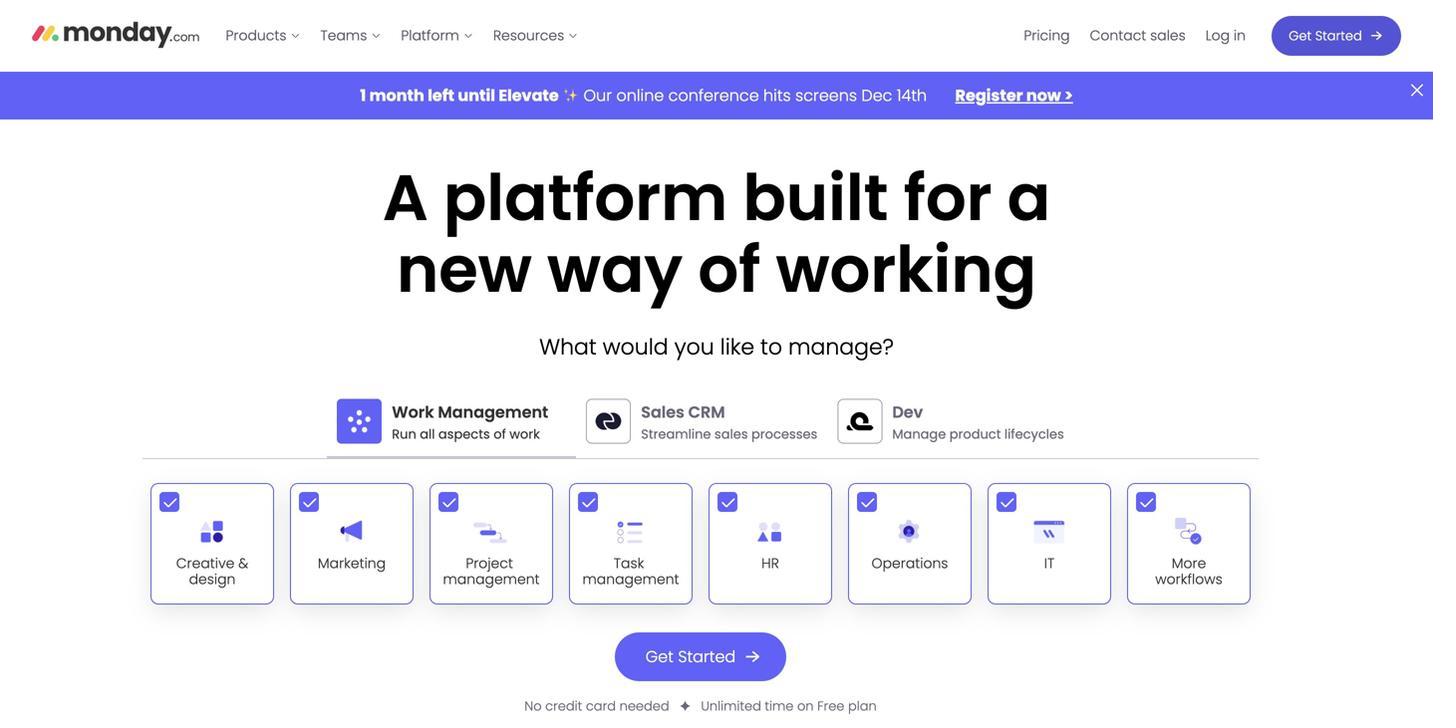 Task type: locate. For each thing, give the bounding box(es) containing it.
0 horizontal spatial list
[[216, 0, 588, 72]]

get started button right in
[[1272, 16, 1402, 56]]

operations
[[872, 554, 949, 574]]

unlimited
[[701, 698, 762, 716]]

get
[[1289, 27, 1312, 45], [646, 646, 674, 668]]

platform
[[401, 26, 459, 45]]

started inside main element
[[1316, 27, 1363, 45]]

list containing pricing
[[1014, 0, 1256, 72]]

sales crm streamline sales processes
[[641, 401, 818, 444]]

elevate
[[499, 84, 559, 107]]

register
[[956, 84, 1023, 107]]

started right in
[[1316, 27, 1363, 45]]

2 management from the left
[[583, 570, 679, 590]]

would
[[603, 332, 669, 363]]

in
[[1234, 26, 1246, 45]]

no
[[525, 698, 542, 716]]

management down project management image
[[443, 570, 540, 590]]

dev
[[893, 401, 923, 424]]

Marketing checkbox
[[290, 483, 414, 605]]

2 list from the left
[[1014, 0, 1256, 72]]

get started up ✦
[[646, 646, 736, 668]]

what
[[539, 332, 597, 363]]

new
[[397, 225, 532, 315]]

plan
[[848, 698, 877, 716]]

conference
[[669, 84, 759, 107]]

work
[[510, 426, 540, 444]]

1 vertical spatial of
[[494, 426, 506, 444]]

get right in
[[1289, 27, 1312, 45]]

workflows
[[1156, 570, 1223, 590]]

log
[[1206, 26, 1230, 45]]

log in link
[[1196, 20, 1256, 52]]

sales right contact
[[1151, 26, 1186, 45]]

dev dark image
[[838, 399, 883, 444]]

1 vertical spatial sales
[[715, 426, 748, 444]]

Operations checkbox
[[848, 483, 972, 605]]

0 vertical spatial started
[[1316, 27, 1363, 45]]

1 vertical spatial get
[[646, 646, 674, 668]]

you
[[675, 332, 715, 363]]

work management run all aspects of work
[[392, 401, 549, 444]]

list
[[216, 0, 588, 72], [1014, 0, 1256, 72]]

get inside main element
[[1289, 27, 1312, 45]]

0 horizontal spatial started
[[678, 646, 736, 668]]

register now >
[[956, 84, 1074, 107]]

creative & design
[[176, 554, 248, 590]]

a platform built for a
[[383, 154, 1051, 243]]

work
[[392, 401, 434, 424]]

resources link
[[483, 20, 588, 52]]

1 horizontal spatial started
[[1316, 27, 1363, 45]]

0 vertical spatial sales
[[1151, 26, 1186, 45]]

0 vertical spatial get
[[1289, 27, 1312, 45]]

management inside task management "option"
[[583, 570, 679, 590]]

sales inside 'sales crm streamline sales processes'
[[715, 426, 748, 444]]

started up no credit card needed   ✦    unlimited time on free plan
[[678, 646, 736, 668]]

sales down crm
[[715, 426, 748, 444]]

1 list from the left
[[216, 0, 588, 72]]

0 vertical spatial get started
[[1289, 27, 1363, 45]]

more image
[[1169, 512, 1210, 552]]

1 management from the left
[[443, 570, 540, 590]]

dev color image
[[838, 399, 883, 444]]

resources
[[493, 26, 565, 45]]

now
[[1027, 84, 1062, 107]]

of
[[698, 225, 761, 315], [494, 426, 506, 444]]

it
[[1045, 554, 1055, 574]]

get started button up no credit card needed   ✦    unlimited time on free plan
[[615, 633, 787, 682]]

contact sales button
[[1080, 20, 1196, 52]]

1 horizontal spatial list
[[1014, 0, 1256, 72]]

get started right in
[[1289, 27, 1363, 45]]

1 vertical spatial get started button
[[615, 633, 787, 682]]

1 month left until elevate ✨ our online conference hits screens dec 14th
[[360, 84, 932, 107]]

1 horizontal spatial get
[[1289, 27, 1312, 45]]

products link
[[216, 20, 311, 52]]

0 vertical spatial get started button
[[1272, 16, 1402, 56]]

management inside project management checkbox
[[443, 570, 540, 590]]

dec
[[862, 84, 893, 107]]

Task management checkbox
[[569, 483, 693, 605]]

crm
[[689, 401, 725, 424]]

register now > link
[[956, 84, 1074, 107]]

0 horizontal spatial get started button
[[615, 633, 787, 682]]

1 horizontal spatial of
[[698, 225, 761, 315]]

until
[[458, 84, 495, 107]]

ops image
[[890, 512, 930, 552]]

management down task icon
[[583, 570, 679, 590]]

0 horizontal spatial get
[[646, 646, 674, 668]]

dev manage product lifecycles
[[893, 401, 1065, 444]]

get for rightmost get started button
[[1289, 27, 1312, 45]]

left
[[428, 84, 455, 107]]

a
[[383, 154, 428, 243]]

products
[[226, 26, 287, 45]]

0 horizontal spatial get started
[[646, 646, 736, 668]]

product
[[950, 426, 1001, 444]]

1 horizontal spatial management
[[583, 570, 679, 590]]

get started
[[1289, 27, 1363, 45], [646, 646, 736, 668]]

sales
[[1151, 26, 1186, 45], [715, 426, 748, 444]]

it image
[[1030, 512, 1070, 552]]

monday.com logo image
[[32, 13, 200, 55]]

project
[[466, 554, 513, 574]]

0 horizontal spatial sales
[[715, 426, 748, 444]]

crm color image
[[586, 399, 631, 444]]

get for left get started button
[[646, 646, 674, 668]]

creative design image
[[192, 512, 233, 552]]

working
[[776, 225, 1037, 315]]

of down management on the bottom of the page
[[494, 426, 506, 444]]

get up needed
[[646, 646, 674, 668]]

hr
[[762, 554, 780, 574]]

get started inside main element
[[1289, 27, 1363, 45]]

hr image
[[751, 512, 790, 552]]

management
[[443, 570, 540, 590], [583, 570, 679, 590]]

0 horizontal spatial management
[[443, 570, 540, 590]]

like
[[721, 332, 755, 363]]

new way of working
[[397, 225, 1037, 315]]

0 horizontal spatial of
[[494, 426, 506, 444]]

1 horizontal spatial sales
[[1151, 26, 1186, 45]]

1 horizontal spatial get started
[[1289, 27, 1363, 45]]

1 vertical spatial get started
[[646, 646, 736, 668]]

wm dark image
[[337, 399, 382, 444]]

get started button
[[1272, 16, 1402, 56], [615, 633, 787, 682]]

group
[[143, 475, 1259, 613]]

started
[[1316, 27, 1363, 45], [678, 646, 736, 668]]

of up the like
[[698, 225, 761, 315]]

group containing creative & design
[[143, 475, 1259, 613]]

hits
[[764, 84, 791, 107]]



Task type: describe. For each thing, give the bounding box(es) containing it.
task
[[614, 554, 644, 574]]

management
[[438, 401, 549, 424]]

online
[[617, 84, 664, 107]]

way
[[547, 225, 683, 315]]

no credit card needed   ✦    unlimited time on free plan
[[525, 698, 877, 716]]

platform
[[444, 154, 728, 243]]

management for task
[[583, 570, 679, 590]]

task image
[[611, 512, 651, 552]]

on
[[798, 698, 814, 716]]

1 vertical spatial started
[[678, 646, 736, 668]]

More workflows checkbox
[[1128, 483, 1251, 605]]

&
[[238, 554, 248, 574]]

sales inside button
[[1151, 26, 1186, 45]]

project management
[[443, 554, 540, 590]]

of inside work management run all aspects of work
[[494, 426, 506, 444]]

design
[[189, 570, 236, 590]]

task management
[[583, 554, 679, 590]]

for
[[904, 154, 993, 243]]

0 vertical spatial of
[[698, 225, 761, 315]]

crm dark image
[[586, 399, 631, 444]]

manage?
[[789, 332, 894, 363]]

streamline
[[641, 426, 711, 444]]

more
[[1172, 554, 1207, 574]]

1
[[360, 84, 366, 107]]

contact sales
[[1090, 26, 1186, 45]]

credit
[[545, 698, 583, 716]]

manage
[[893, 426, 946, 444]]

screens
[[796, 84, 857, 107]]

built
[[743, 154, 889, 243]]

our
[[584, 84, 612, 107]]

wm color image
[[337, 399, 382, 444]]

project management image
[[471, 512, 512, 552]]

marketing
[[318, 554, 386, 574]]

a
[[1008, 154, 1051, 243]]

processes
[[752, 426, 818, 444]]

pricing link
[[1014, 20, 1080, 52]]

aspects
[[439, 426, 490, 444]]

✦
[[680, 698, 691, 716]]

management for project
[[443, 570, 540, 590]]

what would you like to manage?
[[539, 332, 894, 363]]

14th
[[897, 84, 927, 107]]

Project management checkbox
[[430, 483, 553, 605]]

teams link
[[311, 20, 391, 52]]

log in
[[1206, 26, 1246, 45]]

✨
[[563, 84, 579, 107]]

creative
[[176, 554, 235, 574]]

platform link
[[391, 20, 483, 52]]

IT checkbox
[[988, 483, 1112, 605]]

needed
[[620, 698, 670, 716]]

card
[[586, 698, 616, 716]]

month
[[369, 84, 425, 107]]

Creative & design checkbox
[[151, 483, 274, 605]]

to
[[761, 332, 783, 363]]

HR checkbox
[[709, 483, 832, 605]]

main element
[[216, 0, 1402, 72]]

time
[[765, 698, 794, 716]]

lifecycles
[[1005, 426, 1065, 444]]

run
[[392, 426, 417, 444]]

marketing image
[[332, 512, 372, 552]]

list containing products
[[216, 0, 588, 72]]

teams
[[321, 26, 367, 45]]

all
[[420, 426, 435, 444]]

pricing
[[1024, 26, 1070, 45]]

contact
[[1090, 26, 1147, 45]]

>
[[1065, 84, 1074, 107]]

1 horizontal spatial get started button
[[1272, 16, 1402, 56]]

free
[[818, 698, 845, 716]]

more workflows
[[1156, 554, 1223, 590]]

sales
[[641, 401, 685, 424]]



Task type: vqa. For each thing, say whether or not it's contained in the screenshot.
Report this app
no



